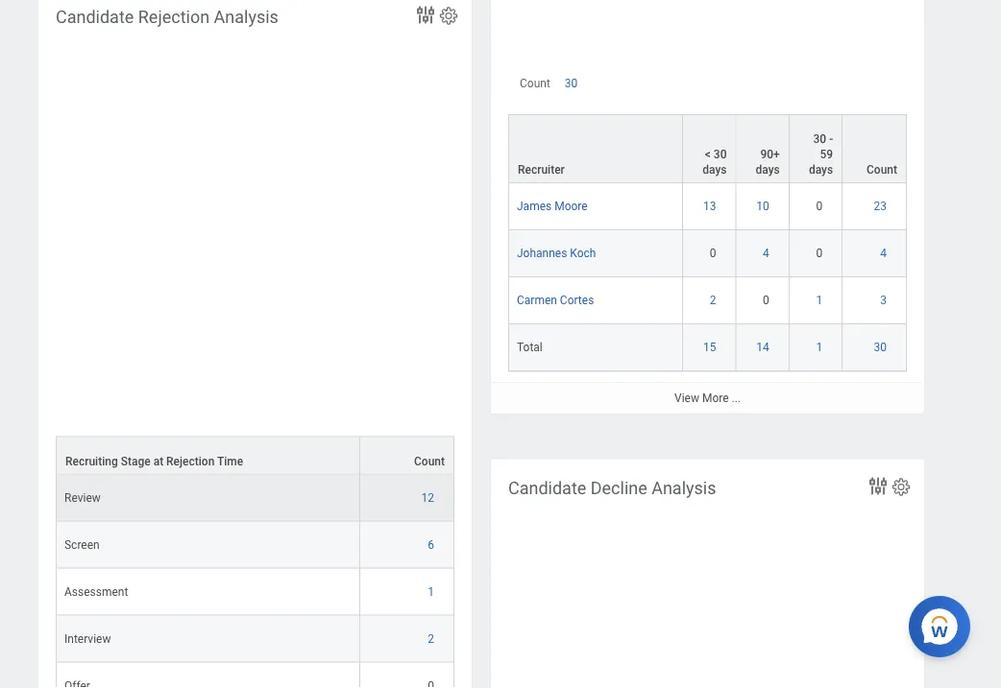 Task type: describe. For each thing, give the bounding box(es) containing it.
3 button
[[880, 293, 890, 308]]

30 - 59 days button
[[790, 115, 842, 182]]

assessment
[[64, 586, 128, 599]]

2 4 button from the left
[[880, 246, 890, 261]]

59
[[820, 148, 833, 161]]

recruiter
[[518, 163, 565, 177]]

interview
[[64, 633, 111, 646]]

2 for the bottommost "2" 'button'
[[428, 633, 434, 646]]

6
[[428, 539, 434, 552]]

12 button
[[421, 491, 437, 506]]

2 vertical spatial 1 button
[[428, 585, 437, 600]]

offer element
[[64, 676, 90, 689]]

recruiting stage at rejection time
[[65, 455, 243, 469]]

12
[[421, 492, 434, 505]]

6 button
[[428, 538, 437, 553]]

30 for the right 30 button
[[874, 341, 887, 354]]

view more ... link
[[491, 382, 924, 414]]

row containing assessment
[[56, 569, 455, 617]]

screen element
[[64, 535, 100, 552]]

candidate decline analysis element
[[491, 460, 924, 689]]

recruiter button
[[509, 115, 682, 182]]

candidate rejection analysis
[[56, 7, 279, 27]]

90+ days
[[756, 148, 780, 177]]

14
[[757, 341, 770, 354]]

10 button
[[757, 199, 772, 214]]

james
[[517, 200, 552, 213]]

10
[[757, 200, 770, 213]]

configure candidate rejection analysis image
[[438, 5, 459, 26]]

0 vertical spatial rejection
[[138, 7, 210, 27]]

candidate for candidate decline analysis
[[508, 479, 586, 499]]

1 button for 0
[[816, 293, 826, 308]]

view more ...
[[675, 392, 741, 405]]

15
[[703, 341, 716, 354]]

1 for 0
[[816, 294, 823, 307]]

rejection inside popup button
[[166, 455, 215, 469]]

1 4 from the left
[[763, 247, 770, 260]]

decline
[[591, 479, 647, 499]]

analysis for candidate rejection analysis
[[214, 7, 279, 27]]

0 vertical spatial count
[[520, 77, 550, 90]]

johannes
[[517, 247, 567, 260]]

< 30 days button
[[683, 115, 736, 182]]

configure and view chart data image for candidate rejection analysis
[[414, 3, 437, 26]]

...
[[732, 392, 741, 405]]

2 vertical spatial 1
[[428, 586, 434, 599]]

3
[[880, 294, 887, 307]]

0 horizontal spatial count
[[414, 455, 445, 469]]

candidate for candidate rejection analysis
[[56, 7, 134, 27]]

at
[[153, 455, 163, 469]]

carmen cortes
[[517, 294, 594, 307]]

review
[[64, 492, 101, 505]]

recruiting stage at rejection time button
[[57, 438, 360, 474]]

row containing johannes koch
[[508, 230, 907, 277]]

total element
[[517, 337, 543, 354]]

13 button
[[703, 199, 719, 214]]



Task type: locate. For each thing, give the bounding box(es) containing it.
days
[[703, 163, 727, 177], [756, 163, 780, 177], [809, 163, 833, 177]]

row containing james moore
[[508, 183, 907, 230]]

13
[[703, 200, 716, 213]]

15 button
[[703, 340, 719, 355]]

1 vertical spatial count
[[867, 163, 898, 177]]

0 button
[[816, 199, 826, 214], [710, 246, 719, 261], [816, 246, 826, 261], [763, 293, 772, 308]]

count button
[[843, 115, 906, 182], [360, 438, 454, 474]]

0 horizontal spatial candidate
[[56, 7, 134, 27]]

assessment element
[[64, 582, 128, 599]]

30 down 3 at the right
[[874, 341, 887, 354]]

configure and view chart data image left configure candidate rejection analysis icon
[[414, 3, 437, 26]]

30 button
[[565, 76, 581, 91], [874, 340, 890, 355]]

0 horizontal spatial configure and view chart data image
[[414, 3, 437, 26]]

2 for "2" 'button' within recruiting slas element
[[710, 294, 716, 307]]

count button inside recruiting slas element
[[843, 115, 906, 182]]

30 button up recruiter popup button on the top of the page
[[565, 76, 581, 91]]

count button right -
[[843, 115, 906, 182]]

0 horizontal spatial analysis
[[214, 7, 279, 27]]

1 vertical spatial rejection
[[166, 455, 215, 469]]

johannes koch
[[517, 247, 596, 260]]

1 horizontal spatial 4 button
[[880, 246, 890, 261]]

4
[[763, 247, 770, 260], [880, 247, 887, 260]]

30 up recruiter popup button on the top of the page
[[565, 77, 578, 90]]

count button up the 12
[[360, 438, 454, 474]]

1 days from the left
[[703, 163, 727, 177]]

1 right 14 button
[[816, 341, 823, 354]]

days down < on the right of page
[[703, 163, 727, 177]]

count up the 12
[[414, 455, 445, 469]]

30 button down 3 at the right
[[874, 340, 890, 355]]

1 vertical spatial 2 button
[[428, 632, 437, 647]]

30 for the leftmost 30 button
[[565, 77, 578, 90]]

4 button down 10 button
[[763, 246, 772, 261]]

4 down 10 button
[[763, 247, 770, 260]]

count
[[520, 77, 550, 90], [867, 163, 898, 177], [414, 455, 445, 469]]

2 4 from the left
[[880, 247, 887, 260]]

0 horizontal spatial 4
[[763, 247, 770, 260]]

0 vertical spatial 30 button
[[565, 76, 581, 91]]

2 up 15 button
[[710, 294, 716, 307]]

configure and view chart data image
[[414, 3, 437, 26], [867, 475, 890, 498]]

1 horizontal spatial configure and view chart data image
[[867, 475, 890, 498]]

1
[[816, 294, 823, 307], [816, 341, 823, 354], [428, 586, 434, 599]]

candidate decline analysis
[[508, 479, 716, 499]]

stage
[[121, 455, 151, 469]]

2 vertical spatial count
[[414, 455, 445, 469]]

2 button up 15 button
[[710, 293, 719, 308]]

23 button
[[874, 199, 890, 214]]

cortes
[[560, 294, 594, 307]]

1 vertical spatial 30 button
[[874, 340, 890, 355]]

configure and view chart data image for candidate decline analysis
[[867, 475, 890, 498]]

row containing recruiting stage at rejection time
[[56, 437, 455, 475]]

0 vertical spatial 2 button
[[710, 293, 719, 308]]

count up recruiter
[[520, 77, 550, 90]]

1 vertical spatial 2
[[428, 633, 434, 646]]

0 horizontal spatial 4 button
[[763, 246, 772, 261]]

1 horizontal spatial count button
[[843, 115, 906, 182]]

total
[[517, 341, 543, 354]]

2 horizontal spatial days
[[809, 163, 833, 177]]

1 vertical spatial 1 button
[[816, 340, 826, 355]]

row containing screen
[[56, 522, 455, 569]]

1 horizontal spatial days
[[756, 163, 780, 177]]

0 vertical spatial 2
[[710, 294, 716, 307]]

30 inside < 30 days
[[714, 148, 727, 161]]

0 vertical spatial 1
[[816, 294, 823, 307]]

days down 90+
[[756, 163, 780, 177]]

1 horizontal spatial count
[[520, 77, 550, 90]]

1 vertical spatial 1
[[816, 341, 823, 354]]

1 vertical spatial configure and view chart data image
[[867, 475, 890, 498]]

time
[[217, 455, 243, 469]]

1 horizontal spatial 2 button
[[710, 293, 719, 308]]

row containing review
[[56, 475, 455, 522]]

0 horizontal spatial 2
[[428, 633, 434, 646]]

0 vertical spatial configure and view chart data image
[[414, 3, 437, 26]]

23
[[874, 200, 887, 213]]

1 left 3 at the right
[[816, 294, 823, 307]]

1 horizontal spatial analysis
[[652, 479, 716, 499]]

4 button
[[763, 246, 772, 261], [880, 246, 890, 261]]

0 horizontal spatial count button
[[360, 438, 454, 474]]

1 button for 14
[[816, 340, 826, 355]]

days inside "popup button"
[[756, 163, 780, 177]]

2 days from the left
[[756, 163, 780, 177]]

30 left -
[[813, 132, 827, 146]]

james moore link
[[517, 196, 588, 213]]

1 button
[[816, 293, 826, 308], [816, 340, 826, 355], [428, 585, 437, 600]]

0 horizontal spatial 30 button
[[565, 76, 581, 91]]

configure and view chart data image left configure candidate decline analysis image
[[867, 475, 890, 498]]

30
[[565, 77, 578, 90], [813, 132, 827, 146], [714, 148, 727, 161], [874, 341, 887, 354]]

90+ days button
[[737, 115, 789, 182]]

<
[[705, 148, 711, 161]]

days down 59
[[809, 163, 833, 177]]

30 inside 30 - 59 days
[[813, 132, 827, 146]]

1 button right 14 button
[[816, 340, 826, 355]]

1 for 14
[[816, 341, 823, 354]]

2 button down 6 button on the left
[[428, 632, 437, 647]]

1 vertical spatial candidate
[[508, 479, 586, 499]]

row containing carmen cortes
[[508, 277, 907, 325]]

0 horizontal spatial 2 button
[[428, 632, 437, 647]]

candidate
[[56, 7, 134, 27], [508, 479, 586, 499]]

moore
[[555, 200, 588, 213]]

2 horizontal spatial count
[[867, 163, 898, 177]]

1 horizontal spatial 2
[[710, 294, 716, 307]]

interview element
[[64, 629, 111, 646]]

row containing total
[[508, 325, 907, 372]]

view
[[675, 392, 700, 405]]

configure candidate decline analysis image
[[891, 477, 912, 498]]

carmen cortes link
[[517, 290, 594, 307]]

0 vertical spatial count button
[[843, 115, 906, 182]]

johannes koch link
[[517, 243, 596, 260]]

0
[[816, 200, 823, 213], [710, 247, 716, 260], [816, 247, 823, 260], [763, 294, 770, 307]]

row containing 30 - 59 days
[[508, 114, 907, 183]]

0 vertical spatial candidate
[[56, 7, 134, 27]]

0 vertical spatial 1 button
[[816, 293, 826, 308]]

configure and view chart data image inside 'candidate decline analysis' element
[[867, 475, 890, 498]]

count up 23
[[867, 163, 898, 177]]

screen
[[64, 539, 100, 552]]

3 days from the left
[[809, 163, 833, 177]]

2 down 6 button on the left
[[428, 633, 434, 646]]

1 vertical spatial analysis
[[652, 479, 716, 499]]

30 - 59 days
[[809, 132, 833, 177]]

koch
[[570, 247, 596, 260]]

1 down 6 button on the left
[[428, 586, 434, 599]]

james moore
[[517, 200, 588, 213]]

recruiting
[[65, 455, 118, 469]]

carmen
[[517, 294, 557, 307]]

1 button left 3 at the right
[[816, 293, 826, 308]]

2
[[710, 294, 716, 307], [428, 633, 434, 646]]

4 button up 3 at the right
[[880, 246, 890, 261]]

2 button inside recruiting slas element
[[710, 293, 719, 308]]

row
[[508, 114, 907, 183], [508, 183, 907, 230], [508, 230, 907, 277], [508, 277, 907, 325], [508, 325, 907, 372], [56, 437, 455, 475], [56, 475, 455, 522], [56, 522, 455, 569], [56, 569, 455, 617], [56, 617, 455, 664], [56, 664, 455, 689]]

2 button
[[710, 293, 719, 308], [428, 632, 437, 647]]

1 horizontal spatial candidate
[[508, 479, 586, 499]]

< 30 days
[[703, 148, 727, 177]]

30 for 30 - 59 days
[[813, 132, 827, 146]]

1 4 button from the left
[[763, 246, 772, 261]]

1 vertical spatial count button
[[360, 438, 454, 474]]

1 horizontal spatial 30 button
[[874, 340, 890, 355]]

analysis
[[214, 7, 279, 27], [652, 479, 716, 499]]

rejection
[[138, 7, 210, 27], [166, 455, 215, 469]]

0 vertical spatial analysis
[[214, 7, 279, 27]]

analysis for candidate decline analysis
[[652, 479, 716, 499]]

-
[[829, 132, 833, 146]]

2 inside recruiting slas element
[[710, 294, 716, 307]]

recruiting slas element
[[491, 0, 924, 414]]

review element
[[64, 488, 101, 505]]

1 horizontal spatial 4
[[880, 247, 887, 260]]

1 button down 6 button on the left
[[428, 585, 437, 600]]

14 button
[[757, 340, 772, 355]]

30 right < on the right of page
[[714, 148, 727, 161]]

more
[[702, 392, 729, 405]]

4 down 23 "button"
[[880, 247, 887, 260]]

row containing interview
[[56, 617, 455, 664]]

90+
[[761, 148, 780, 161]]

0 horizontal spatial days
[[703, 163, 727, 177]]



Task type: vqa. For each thing, say whether or not it's contained in the screenshot.
only me corresponding to row containing Blue Cross Blue Shield Icon.png Only Me Link
no



